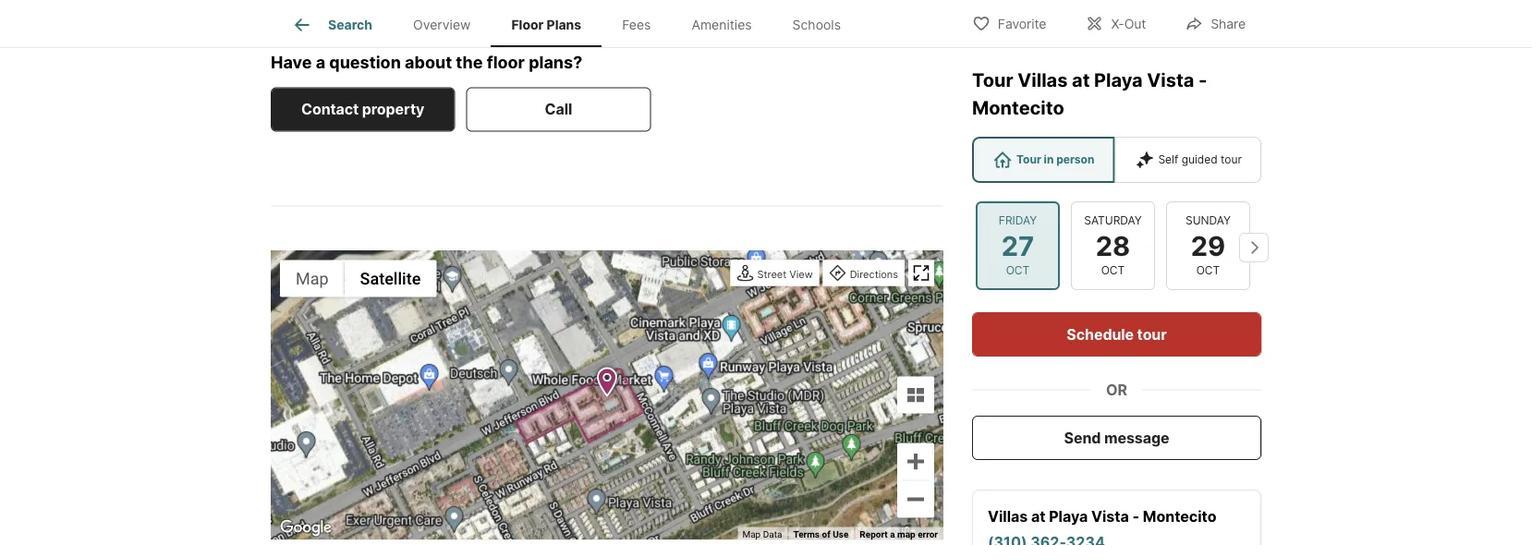 Task type: vqa. For each thing, say whether or not it's contained in the screenshot.
Terms
yes



Task type: locate. For each thing, give the bounding box(es) containing it.
1 horizontal spatial oct
[[1101, 264, 1125, 277]]

schools
[[792, 17, 841, 33]]

self guided tour option
[[1115, 137, 1261, 183]]

at inside 'tour villas at playa vista - montecito'
[[1072, 69, 1090, 91]]

directions button
[[825, 262, 903, 287]]

tour right schedule
[[1137, 325, 1167, 343]]

guided
[[1182, 153, 1218, 166]]

friday 27 oct
[[999, 214, 1037, 277]]

list box
[[972, 137, 1261, 183]]

map button
[[280, 260, 344, 297]]

tour villas at playa vista - montecito
[[972, 69, 1207, 119]]

vista down send message button
[[1091, 507, 1129, 525]]

0 vertical spatial montecito
[[972, 97, 1064, 119]]

property
[[362, 100, 424, 119]]

playa down x-
[[1094, 69, 1143, 91]]

contact
[[301, 100, 359, 119]]

playa
[[1094, 69, 1143, 91], [1049, 507, 1088, 525]]

search
[[328, 17, 372, 33]]

1 horizontal spatial at
[[1072, 69, 1090, 91]]

map data button
[[742, 528, 782, 541]]

tour in person option
[[972, 137, 1115, 183]]

tour in person
[[1017, 153, 1094, 166]]

in
[[1044, 153, 1054, 166]]

0 horizontal spatial tour
[[1137, 325, 1167, 343]]

oct inside saturday 28 oct
[[1101, 264, 1125, 277]]

1 horizontal spatial map
[[742, 529, 761, 540]]

x-
[[1111, 16, 1124, 32]]

vista down share button
[[1147, 69, 1194, 91]]

montecito inside 'tour villas at playa vista - montecito'
[[972, 97, 1064, 119]]

tour left in
[[1017, 153, 1041, 166]]

playa inside 'tour villas at playa vista - montecito'
[[1094, 69, 1143, 91]]

map
[[897, 529, 915, 540]]

- down message
[[1132, 507, 1139, 525]]

vista
[[1147, 69, 1194, 91], [1091, 507, 1129, 525]]

-
[[1198, 69, 1207, 91], [1132, 507, 1139, 525]]

1 horizontal spatial montecito
[[1143, 507, 1217, 525]]

1 vertical spatial at
[[1031, 507, 1046, 525]]

1 vertical spatial tour
[[1137, 325, 1167, 343]]

at
[[1072, 69, 1090, 91], [1031, 507, 1046, 525]]

montecito up "tour in person" option
[[972, 97, 1064, 119]]

tour right guided
[[1221, 153, 1242, 166]]

oct for 29
[[1196, 264, 1220, 277]]

floor
[[487, 52, 525, 72]]

0 vertical spatial tour
[[1221, 153, 1242, 166]]

0 horizontal spatial map
[[296, 269, 329, 289]]

oct down 28
[[1101, 264, 1125, 277]]

plans
[[547, 17, 581, 33]]

view
[[789, 268, 813, 280]]

0 horizontal spatial playa
[[1049, 507, 1088, 525]]

0 horizontal spatial -
[[1132, 507, 1139, 525]]

a right 'have'
[[316, 52, 325, 72]]

map
[[296, 269, 329, 289], [742, 529, 761, 540]]

data
[[763, 529, 782, 540]]

tour
[[1221, 153, 1242, 166], [1137, 325, 1167, 343]]

call
[[545, 100, 572, 119]]

0 vertical spatial a
[[316, 52, 325, 72]]

have a question about the floor plans?
[[271, 52, 582, 72]]

2 horizontal spatial oct
[[1196, 264, 1220, 277]]

tour inside option
[[1221, 153, 1242, 166]]

villas
[[1018, 69, 1068, 91], [988, 507, 1028, 525]]

oct inside friday 27 oct
[[1006, 264, 1030, 277]]

1 vertical spatial map
[[742, 529, 761, 540]]

send message
[[1064, 429, 1169, 447]]

favorite button
[[956, 4, 1062, 42]]

self guided tour
[[1158, 153, 1242, 166]]

map inside map popup button
[[296, 269, 329, 289]]

1 vertical spatial a
[[890, 529, 895, 540]]

1 horizontal spatial -
[[1198, 69, 1207, 91]]

tour inside 'tour villas at playa vista - montecito'
[[972, 69, 1013, 91]]

oct down "27"
[[1006, 264, 1030, 277]]

schedule tour
[[1067, 325, 1167, 343]]

about
[[405, 52, 452, 72]]

map inside map data button
[[742, 529, 761, 540]]

0 vertical spatial at
[[1072, 69, 1090, 91]]

1 horizontal spatial a
[[890, 529, 895, 540]]

tab list
[[271, 0, 876, 47]]

1 horizontal spatial vista
[[1147, 69, 1194, 91]]

message
[[1104, 429, 1169, 447]]

use
[[833, 529, 849, 540]]

person
[[1056, 153, 1094, 166]]

schedule tour button
[[972, 312, 1261, 357]]

0 vertical spatial villas
[[1018, 69, 1068, 91]]

a left map
[[890, 529, 895, 540]]

menu bar
[[280, 260, 436, 297]]

1 horizontal spatial playa
[[1094, 69, 1143, 91]]

1 vertical spatial tour
[[1017, 153, 1041, 166]]

map left satellite popup button
[[296, 269, 329, 289]]

schedule
[[1067, 325, 1134, 343]]

of
[[822, 529, 831, 540]]

favorite
[[998, 16, 1046, 32]]

0 horizontal spatial oct
[[1006, 264, 1030, 277]]

a for report
[[890, 529, 895, 540]]

0 vertical spatial -
[[1198, 69, 1207, 91]]

3 oct from the left
[[1196, 264, 1220, 277]]

share button
[[1169, 4, 1261, 42]]

share
[[1211, 16, 1246, 32]]

1 oct from the left
[[1006, 264, 1030, 277]]

tour
[[972, 69, 1013, 91], [1017, 153, 1041, 166]]

0 horizontal spatial tour
[[972, 69, 1013, 91]]

oct
[[1006, 264, 1030, 277], [1101, 264, 1125, 277], [1196, 264, 1220, 277]]

contact property button
[[271, 88, 455, 132]]

montecito
[[972, 97, 1064, 119], [1143, 507, 1217, 525]]

1 horizontal spatial tour
[[1017, 153, 1041, 166]]

contact property
[[301, 100, 424, 119]]

tour inside option
[[1017, 153, 1041, 166]]

terms
[[793, 529, 820, 540]]

0 vertical spatial map
[[296, 269, 329, 289]]

a
[[316, 52, 325, 72], [890, 529, 895, 540]]

0 horizontal spatial a
[[316, 52, 325, 72]]

street view button
[[732, 262, 818, 287]]

oct inside sunday 29 oct
[[1196, 264, 1220, 277]]

1 vertical spatial vista
[[1091, 507, 1129, 525]]

oct down 29
[[1196, 264, 1220, 277]]

search link
[[291, 14, 372, 36]]

send message button
[[972, 416, 1261, 460]]

tour for tour villas at playa vista - montecito
[[972, 69, 1013, 91]]

montecito down message
[[1143, 507, 1217, 525]]

0 vertical spatial vista
[[1147, 69, 1194, 91]]

playa down the send
[[1049, 507, 1088, 525]]

amenities tab
[[671, 3, 772, 47]]

- down share button
[[1198, 69, 1207, 91]]

report a map error
[[860, 529, 938, 540]]

next image
[[1239, 233, 1269, 262]]

0 horizontal spatial montecito
[[972, 97, 1064, 119]]

report
[[860, 529, 888, 540]]

map left data
[[742, 529, 761, 540]]

0 vertical spatial tour
[[972, 69, 1013, 91]]

tour for tour in person
[[1017, 153, 1041, 166]]

1 vertical spatial montecito
[[1143, 507, 1217, 525]]

0 vertical spatial playa
[[1094, 69, 1143, 91]]

overview tab
[[393, 3, 491, 47]]

menu bar containing map
[[280, 260, 436, 297]]

- inside 'tour villas at playa vista - montecito'
[[1198, 69, 1207, 91]]

saturday
[[1084, 214, 1142, 227]]

tour down favorite button
[[972, 69, 1013, 91]]

x-out
[[1111, 16, 1146, 32]]

fees
[[622, 17, 651, 33]]

have
[[271, 52, 312, 72]]

map for map
[[296, 269, 329, 289]]

1 horizontal spatial tour
[[1221, 153, 1242, 166]]

oct for 27
[[1006, 264, 1030, 277]]

2 oct from the left
[[1101, 264, 1125, 277]]

1 vertical spatial -
[[1132, 507, 1139, 525]]



Task type: describe. For each thing, give the bounding box(es) containing it.
oct for 28
[[1101, 264, 1125, 277]]

map region
[[265, 215, 975, 545]]

schools tab
[[772, 3, 861, 47]]

overview
[[413, 17, 471, 33]]

google image
[[275, 516, 336, 540]]

vista inside 'tour villas at playa vista - montecito'
[[1147, 69, 1194, 91]]

floor plans tab
[[491, 3, 602, 47]]

error
[[918, 529, 938, 540]]

sunday 29 oct
[[1186, 214, 1231, 277]]

sunday
[[1186, 214, 1231, 227]]

send
[[1064, 429, 1101, 447]]

map data
[[742, 529, 782, 540]]

tab list containing search
[[271, 0, 876, 47]]

call link
[[466, 88, 651, 132]]

street view
[[757, 268, 813, 280]]

map for map data
[[742, 529, 761, 540]]

plans?
[[529, 52, 582, 72]]

x-out button
[[1070, 4, 1162, 42]]

question
[[329, 52, 401, 72]]

28
[[1096, 230, 1130, 262]]

terms of use link
[[793, 529, 849, 540]]

satellite button
[[344, 260, 436, 297]]

0 horizontal spatial vista
[[1091, 507, 1129, 525]]

a for have
[[316, 52, 325, 72]]

call button
[[466, 88, 651, 132]]

villas at playa vista - montecito
[[988, 507, 1217, 525]]

tour inside button
[[1137, 325, 1167, 343]]

floor plans
[[511, 17, 581, 33]]

terms of use
[[793, 529, 849, 540]]

self
[[1158, 153, 1178, 166]]

or
[[1106, 381, 1127, 399]]

0 horizontal spatial at
[[1031, 507, 1046, 525]]

amenities
[[692, 17, 752, 33]]

friday
[[999, 214, 1037, 227]]

report a map error link
[[860, 529, 938, 540]]

list box containing tour in person
[[972, 137, 1261, 183]]

1 vertical spatial villas
[[988, 507, 1028, 525]]

29
[[1191, 230, 1226, 262]]

directions
[[850, 268, 898, 280]]

satellite
[[360, 269, 421, 289]]

1 vertical spatial playa
[[1049, 507, 1088, 525]]

floor
[[511, 17, 544, 33]]

the
[[456, 52, 483, 72]]

saturday 28 oct
[[1084, 214, 1142, 277]]

villas inside 'tour villas at playa vista - montecito'
[[1018, 69, 1068, 91]]

street
[[757, 268, 787, 280]]

fees tab
[[602, 3, 671, 47]]

27
[[1001, 230, 1034, 262]]

out
[[1124, 16, 1146, 32]]



